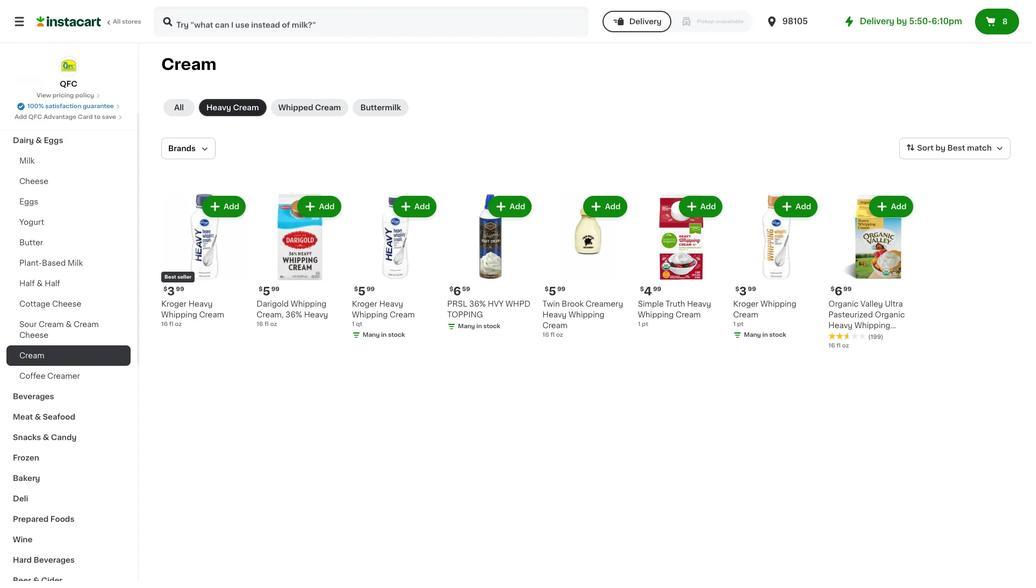 Task type: describe. For each thing, give the bounding box(es) containing it.
eggs inside dairy & eggs link
[[44, 137, 63, 144]]

98105
[[783, 17, 809, 25]]

59
[[463, 286, 471, 292]]

0 horizontal spatial organic
[[829, 300, 859, 308]]

1 horizontal spatial in
[[477, 323, 482, 329]]

0 vertical spatial cheese
[[19, 178, 49, 185]]

half & half
[[19, 280, 60, 287]]

darigold
[[257, 300, 289, 308]]

$ 5 99 for twin
[[545, 286, 566, 297]]

3 for kroger heavy whipping cream
[[167, 286, 175, 297]]

8 product group from the left
[[829, 194, 916, 350]]

& for candy
[[43, 434, 49, 441]]

whipping inside twin brook creamery heavy whipping cream 16 fl oz
[[569, 311, 605, 319]]

add for seventh add button from left
[[796, 203, 812, 210]]

$ for seventh product 'group'
[[736, 286, 740, 292]]

produce
[[13, 116, 46, 124]]

0 vertical spatial beverages
[[13, 393, 54, 400]]

butter
[[19, 239, 43, 246]]

best match
[[948, 144, 993, 152]]

eggs inside eggs link
[[19, 198, 38, 206]]

plant-based milk link
[[6, 253, 131, 273]]

instacart logo image
[[37, 15, 101, 28]]

3 99 from the left
[[558, 286, 566, 292]]

$ for 3rd product 'group' from left
[[354, 286, 358, 292]]

lists
[[30, 37, 49, 45]]

creamery
[[586, 300, 624, 308]]

1 horizontal spatial stock
[[484, 323, 501, 329]]

view pricing policy link
[[37, 91, 101, 100]]

sour cream & cream cheese link
[[6, 314, 131, 345]]

based
[[42, 259, 66, 267]]

ultra
[[886, 300, 904, 308]]

cheese link
[[6, 171, 131, 192]]

add for first add button from the right
[[892, 203, 907, 210]]

98105 button
[[766, 6, 830, 37]]

3 $ 5 99 from the left
[[354, 286, 375, 297]]

thanksgiving link
[[6, 89, 131, 110]]

5 for darigold
[[263, 286, 270, 297]]

lists link
[[6, 30, 131, 52]]

guarantee
[[83, 103, 114, 109]]

buttermilk link
[[353, 99, 409, 116]]

$ for 7th product 'group' from the right
[[259, 286, 263, 292]]

whpd
[[506, 300, 531, 308]]

brands
[[168, 145, 196, 152]]

add for eighth add button from the right
[[224, 203, 240, 210]]

3 product group from the left
[[352, 194, 439, 342]]

to
[[94, 114, 101, 120]]

all stores
[[113, 19, 141, 25]]

seafood
[[43, 413, 75, 421]]

1 product group from the left
[[161, 194, 248, 329]]

sort
[[918, 144, 934, 152]]

add qfc advantage card to save link
[[15, 113, 123, 122]]

whipping inside darigold whipping cream, 36% heavy 16 fl oz
[[291, 300, 327, 308]]

2 product group from the left
[[257, 194, 344, 329]]

pt inside simple truth heavy whipping cream 1 pt
[[642, 321, 649, 327]]

1 inside kroger whipping cream 1 pt
[[734, 321, 736, 327]]

snacks
[[13, 434, 41, 441]]

heavy inside simple truth heavy whipping cream 1 pt
[[688, 300, 712, 308]]

2 99 from the left
[[271, 286, 280, 292]]

service type group
[[603, 11, 753, 32]]

6:10pm
[[932, 17, 963, 25]]

& for seafood
[[35, 413, 41, 421]]

darigold whipping cream, 36% heavy 16 fl oz
[[257, 300, 328, 327]]

$ for fifth product 'group' from the right
[[450, 286, 454, 292]]

dairy
[[13, 137, 34, 144]]

stock for 5
[[388, 332, 405, 338]]

heavy inside darigold whipping cream, 36% heavy 16 fl oz
[[304, 311, 328, 319]]

8
[[1003, 18, 1008, 25]]

cream inside kroger whipping cream 1 pt
[[734, 311, 759, 319]]

best seller
[[165, 275, 192, 279]]

16 inside twin brook creamery heavy whipping cream 16 fl oz
[[543, 332, 550, 338]]

delivery button
[[603, 11, 672, 32]]

whipping inside organic valley ultra pasteurized organic heavy whipping cream
[[855, 322, 891, 329]]

snacks & candy link
[[6, 427, 131, 448]]

$ 5 99 for darigold
[[259, 286, 280, 297]]

16 inside darigold whipping cream, 36% heavy 16 fl oz
[[257, 321, 263, 327]]

cream inside heavy cream link
[[233, 104, 259, 111]]

100% satisfaction guarantee button
[[17, 100, 120, 111]]

half & half link
[[6, 273, 131, 294]]

add for 2nd add button from left
[[319, 203, 335, 210]]

16 fl oz
[[829, 343, 850, 349]]

cream inside kroger heavy whipping cream 1 qt
[[390, 311, 415, 319]]

$ 3 99 for kroger whipping cream
[[736, 286, 757, 297]]

many in stock for 5
[[363, 332, 405, 338]]

brook
[[562, 300, 584, 308]]

cream inside whipped cream link
[[315, 104, 341, 111]]

dairy & eggs
[[13, 137, 63, 144]]

twin brook creamery heavy whipping cream 16 fl oz
[[543, 300, 624, 338]]

add qfc advantage card to save
[[15, 114, 116, 120]]

hvy
[[488, 300, 504, 308]]

in for 3
[[763, 332, 769, 338]]

frozen link
[[6, 448, 131, 468]]

hard
[[13, 556, 32, 564]]

pt inside kroger whipping cream 1 pt
[[738, 321, 744, 327]]

prepared foods link
[[6, 509, 131, 529]]

all stores link
[[37, 6, 142, 37]]

oz inside kroger heavy whipping cream 16 fl oz
[[175, 321, 182, 327]]

6 add button from the left
[[680, 197, 722, 216]]

cottage
[[19, 300, 50, 308]]

4 99 from the left
[[748, 286, 757, 292]]

cream inside twin brook creamery heavy whipping cream 16 fl oz
[[543, 322, 568, 329]]

all link
[[164, 99, 195, 116]]

valley
[[861, 300, 884, 308]]

whipping inside simple truth heavy whipping cream 1 pt
[[638, 311, 674, 319]]

16 down pasteurized on the right bottom of the page
[[829, 343, 836, 349]]

fl inside twin brook creamery heavy whipping cream 16 fl oz
[[551, 332, 555, 338]]

$ for 4th product 'group' from right
[[545, 286, 549, 292]]

kroger whipping cream 1 pt
[[734, 300, 797, 327]]

meat & seafood
[[13, 413, 75, 421]]

cheese inside sour cream & cream cheese
[[19, 331, 49, 339]]

card
[[78, 114, 93, 120]]

coffee creamer link
[[6, 366, 131, 386]]

qfc logo image
[[58, 56, 79, 76]]

1 horizontal spatial organic
[[876, 311, 906, 319]]

$ 6 99
[[831, 286, 852, 297]]

all for all
[[174, 104, 184, 111]]

product group containing 4
[[638, 194, 725, 329]]

eggs link
[[6, 192, 131, 212]]

heavy cream link
[[199, 99, 267, 116]]

16 inside kroger heavy whipping cream 16 fl oz
[[161, 321, 168, 327]]

yogurt link
[[6, 212, 131, 232]]

meat
[[13, 413, 33, 421]]

sour
[[19, 321, 37, 328]]

$ 6 59
[[450, 286, 471, 297]]

kroger heavy whipping cream 1 qt
[[352, 300, 415, 327]]

kroger for 5
[[352, 300, 378, 308]]

6 for organic
[[835, 286, 843, 297]]

1 vertical spatial cheese
[[52, 300, 81, 308]]

fl inside kroger heavy whipping cream 16 fl oz
[[169, 321, 173, 327]]

1 horizontal spatial milk
[[68, 259, 83, 267]]

creamer
[[47, 372, 80, 380]]

qt
[[356, 321, 363, 327]]

1 add button from the left
[[203, 197, 245, 216]]

3 add button from the left
[[394, 197, 436, 216]]

dairy & eggs link
[[6, 130, 131, 151]]

meat & seafood link
[[6, 407, 131, 427]]

delivery for delivery by 5:50-6:10pm
[[861, 17, 895, 25]]

$ for first product 'group' from the left
[[164, 286, 167, 292]]

cream inside kroger heavy whipping cream 16 fl oz
[[199, 311, 224, 319]]

butter link
[[6, 232, 131, 253]]



Task type: locate. For each thing, give the bounding box(es) containing it.
16
[[161, 321, 168, 327], [257, 321, 263, 327], [543, 332, 550, 338], [829, 343, 836, 349]]

organic valley ultra pasteurized organic heavy whipping cream
[[829, 300, 906, 340]]

5 add button from the left
[[585, 197, 627, 216]]

seller
[[177, 275, 192, 279]]

stock down prsl 36% hvy whpd topping
[[484, 323, 501, 329]]

1 half from the left
[[19, 280, 35, 287]]

0 horizontal spatial many
[[363, 332, 380, 338]]

2 horizontal spatial 1
[[734, 321, 736, 327]]

add for 6th add button from the right
[[415, 203, 430, 210]]

in down kroger whipping cream 1 pt
[[763, 332, 769, 338]]

milk link
[[6, 151, 131, 171]]

& for half
[[37, 280, 43, 287]]

heavy inside organic valley ultra pasteurized organic heavy whipping cream
[[829, 322, 853, 329]]

prepared
[[13, 515, 49, 523]]

bakery
[[13, 474, 40, 482]]

7 add button from the left
[[776, 197, 817, 216]]

all left 'stores'
[[113, 19, 121, 25]]

best inside the best match sort by field
[[948, 144, 966, 152]]

cream inside organic valley ultra pasteurized organic heavy whipping cream
[[829, 333, 854, 340]]

99 up kroger whipping cream 1 pt
[[748, 286, 757, 292]]

3 5 from the left
[[358, 286, 366, 297]]

4 $ from the left
[[545, 286, 549, 292]]

1 horizontal spatial 6
[[835, 286, 843, 297]]

oz down best seller
[[175, 321, 182, 327]]

1 horizontal spatial 5
[[358, 286, 366, 297]]

& right meat
[[35, 413, 41, 421]]

eggs up yogurt
[[19, 198, 38, 206]]

2 horizontal spatial many
[[745, 332, 762, 338]]

wine link
[[6, 529, 131, 550]]

$ left 59
[[450, 286, 454, 292]]

(199)
[[869, 334, 884, 340]]

in for 5
[[381, 332, 387, 338]]

recipes link
[[6, 69, 131, 89]]

prepared foods
[[13, 515, 74, 523]]

all up brands
[[174, 104, 184, 111]]

plant-based milk
[[19, 259, 83, 267]]

2 half from the left
[[45, 280, 60, 287]]

0 horizontal spatial delivery
[[630, 18, 662, 25]]

$ for eighth product 'group' from left
[[831, 286, 835, 292]]

1 horizontal spatial $ 3 99
[[736, 286, 757, 297]]

100% satisfaction guarantee
[[27, 103, 114, 109]]

policy
[[75, 93, 94, 98]]

cheese
[[19, 178, 49, 185], [52, 300, 81, 308], [19, 331, 49, 339]]

99 inside $ 4 99
[[654, 286, 662, 292]]

kroger inside kroger whipping cream 1 pt
[[734, 300, 759, 308]]

oz down twin
[[557, 332, 564, 338]]

Best match Sort by field
[[900, 138, 1011, 159]]

brands button
[[161, 138, 216, 159]]

8 $ from the left
[[641, 286, 644, 292]]

plant-
[[19, 259, 42, 267]]

0 horizontal spatial all
[[113, 19, 121, 25]]

0 vertical spatial 36%
[[470, 300, 486, 308]]

oz down pasteurized on the right bottom of the page
[[843, 343, 850, 349]]

by for delivery
[[897, 17, 908, 25]]

kroger heavy whipping cream 16 fl oz
[[161, 300, 224, 327]]

1 99 from the left
[[176, 286, 184, 292]]

qfc up view pricing policy link
[[60, 80, 77, 88]]

0 vertical spatial milk
[[19, 157, 35, 165]]

add inside 'link'
[[15, 114, 27, 120]]

7 99 from the left
[[654, 286, 662, 292]]

5 up kroger heavy whipping cream 1 qt
[[358, 286, 366, 297]]

3 up kroger whipping cream 1 pt
[[740, 286, 747, 297]]

sort by
[[918, 144, 946, 152]]

heavy inside kroger heavy whipping cream 16 fl oz
[[189, 300, 213, 308]]

$ 5 99 up kroger heavy whipping cream 1 qt
[[354, 286, 375, 297]]

whipping inside kroger heavy whipping cream 16 fl oz
[[161, 311, 197, 319]]

best left match
[[948, 144, 966, 152]]

$ inside $ 6 99
[[831, 286, 835, 292]]

1 vertical spatial best
[[165, 275, 176, 279]]

in down "topping"
[[477, 323, 482, 329]]

0 horizontal spatial by
[[897, 17, 908, 25]]

beverages down coffee
[[13, 393, 54, 400]]

16 down cream,
[[257, 321, 263, 327]]

deli link
[[6, 488, 131, 509]]

6 up pasteurized on the right bottom of the page
[[835, 286, 843, 297]]

0 horizontal spatial many in stock
[[363, 332, 405, 338]]

bakery link
[[6, 468, 131, 488]]

whipped cream link
[[271, 99, 349, 116]]

2 $ from the left
[[259, 286, 263, 292]]

1 vertical spatial by
[[936, 144, 946, 152]]

delivery by 5:50-6:10pm
[[861, 17, 963, 25]]

organic down ultra
[[876, 311, 906, 319]]

2 horizontal spatial stock
[[770, 332, 787, 338]]

whipping inside kroger heavy whipping cream 1 qt
[[352, 311, 388, 319]]

beverages down wine link
[[34, 556, 75, 564]]

1 5 from the left
[[263, 286, 270, 297]]

add for fifth add button from right
[[510, 203, 526, 210]]

whipped cream
[[278, 104, 341, 111]]

many in stock down kroger whipping cream 1 pt
[[745, 332, 787, 338]]

0 vertical spatial by
[[897, 17, 908, 25]]

16 down twin
[[543, 332, 550, 338]]

many down kroger whipping cream 1 pt
[[745, 332, 762, 338]]

& right the dairy
[[36, 137, 42, 144]]

& down cottage cheese link
[[66, 321, 72, 328]]

0 horizontal spatial $ 5 99
[[259, 286, 280, 297]]

qfc down 100%
[[28, 114, 42, 120]]

1 horizontal spatial by
[[936, 144, 946, 152]]

5 $ from the left
[[736, 286, 740, 292]]

1 horizontal spatial kroger
[[352, 300, 378, 308]]

by right sort
[[936, 144, 946, 152]]

1 vertical spatial qfc
[[28, 114, 42, 120]]

1 $ 5 99 from the left
[[259, 286, 280, 297]]

thanksgiving
[[13, 96, 64, 103]]

1 horizontal spatial $ 5 99
[[354, 286, 375, 297]]

3 $ from the left
[[450, 286, 454, 292]]

stock down kroger whipping cream 1 pt
[[770, 332, 787, 338]]

many down "topping"
[[458, 323, 475, 329]]

deli
[[13, 495, 28, 502]]

fl inside darigold whipping cream, 36% heavy 16 fl oz
[[265, 321, 269, 327]]

2 horizontal spatial in
[[763, 332, 769, 338]]

2 horizontal spatial 5
[[549, 286, 557, 297]]

5 for twin
[[549, 286, 557, 297]]

in down kroger heavy whipping cream 1 qt
[[381, 332, 387, 338]]

add
[[15, 114, 27, 120], [224, 203, 240, 210], [319, 203, 335, 210], [415, 203, 430, 210], [510, 203, 526, 210], [605, 203, 621, 210], [701, 203, 717, 210], [796, 203, 812, 210], [892, 203, 907, 210]]

1 horizontal spatial best
[[948, 144, 966, 152]]

36% right cream,
[[286, 311, 302, 319]]

1 inside simple truth heavy whipping cream 1 pt
[[638, 321, 641, 327]]

delivery for delivery
[[630, 18, 662, 25]]

1 3 from the left
[[167, 286, 175, 297]]

by for sort
[[936, 144, 946, 152]]

stock for 3
[[770, 332, 787, 338]]

5
[[263, 286, 270, 297], [549, 286, 557, 297], [358, 286, 366, 297]]

best for best seller
[[165, 275, 176, 279]]

half down plant-
[[19, 280, 35, 287]]

best for best match
[[948, 144, 966, 152]]

0 horizontal spatial pt
[[642, 321, 649, 327]]

0 vertical spatial organic
[[829, 300, 859, 308]]

99 up darigold
[[271, 286, 280, 292]]

6 left 59
[[454, 286, 461, 297]]

1 vertical spatial eggs
[[19, 198, 38, 206]]

2 6 from the left
[[835, 286, 843, 297]]

1 6 from the left
[[454, 286, 461, 297]]

$ down best seller
[[164, 286, 167, 292]]

coffee
[[19, 372, 45, 380]]

6 $ from the left
[[831, 286, 835, 292]]

beverages link
[[6, 386, 131, 407]]

1 horizontal spatial 36%
[[470, 300, 486, 308]]

1 horizontal spatial many
[[458, 323, 475, 329]]

$ 3 99 up kroger whipping cream 1 pt
[[736, 286, 757, 297]]

produce link
[[6, 110, 131, 130]]

fl down pasteurized on the right bottom of the page
[[837, 343, 841, 349]]

view
[[37, 93, 51, 98]]

36% up "topping"
[[470, 300, 486, 308]]

1 horizontal spatial pt
[[738, 321, 744, 327]]

& up cottage
[[37, 280, 43, 287]]

$
[[164, 286, 167, 292], [259, 286, 263, 292], [450, 286, 454, 292], [545, 286, 549, 292], [736, 286, 740, 292], [831, 286, 835, 292], [354, 286, 358, 292], [641, 286, 644, 292]]

2 kroger from the left
[[734, 300, 759, 308]]

candy
[[51, 434, 77, 441]]

cream inside cream link
[[19, 352, 45, 359]]

milk down the dairy
[[19, 157, 35, 165]]

delivery
[[861, 17, 895, 25], [630, 18, 662, 25]]

cheese down half & half link at the left of page
[[52, 300, 81, 308]]

1 horizontal spatial eggs
[[44, 137, 63, 144]]

5 up darigold
[[263, 286, 270, 297]]

0 horizontal spatial eggs
[[19, 198, 38, 206]]

hard beverages link
[[6, 550, 131, 570]]

fl down cream,
[[265, 321, 269, 327]]

1 vertical spatial organic
[[876, 311, 906, 319]]

99
[[176, 286, 184, 292], [271, 286, 280, 292], [558, 286, 566, 292], [748, 286, 757, 292], [844, 286, 852, 292], [367, 286, 375, 292], [654, 286, 662, 292]]

0 vertical spatial qfc
[[60, 80, 77, 88]]

0 horizontal spatial $ 3 99
[[164, 286, 184, 297]]

heavy
[[207, 104, 231, 111], [189, 300, 213, 308], [379, 300, 404, 308], [688, 300, 712, 308], [304, 311, 328, 319], [543, 311, 567, 319], [829, 322, 853, 329]]

7 $ from the left
[[354, 286, 358, 292]]

milk
[[19, 157, 35, 165], [68, 259, 83, 267]]

beverages inside hard beverages link
[[34, 556, 75, 564]]

cottage cheese link
[[6, 294, 131, 314]]

& inside sour cream & cream cheese
[[66, 321, 72, 328]]

99 up twin
[[558, 286, 566, 292]]

all for all stores
[[113, 19, 121, 25]]

3 kroger from the left
[[352, 300, 378, 308]]

many
[[458, 323, 475, 329], [745, 332, 762, 338], [363, 332, 380, 338]]

0 horizontal spatial milk
[[19, 157, 35, 165]]

cheese down milk link
[[19, 178, 49, 185]]

prsl
[[448, 300, 468, 308]]

half
[[19, 280, 35, 287], [45, 280, 60, 287]]

foods
[[50, 515, 74, 523]]

qfc link
[[58, 56, 79, 89]]

1 horizontal spatial half
[[45, 280, 60, 287]]

organic down $ 6 99 on the right of page
[[829, 300, 859, 308]]

5:50-
[[910, 17, 932, 25]]

simple truth heavy whipping cream 1 pt
[[638, 300, 712, 327]]

$ 3 99
[[164, 286, 184, 297], [736, 286, 757, 297]]

1 $ 3 99 from the left
[[164, 286, 184, 297]]

1 vertical spatial all
[[174, 104, 184, 111]]

add for 6th add button
[[701, 203, 717, 210]]

eggs down advantage on the top left
[[44, 137, 63, 144]]

$ 3 99 for kroger heavy whipping cream
[[164, 286, 184, 297]]

0 vertical spatial eggs
[[44, 137, 63, 144]]

1 pt from the left
[[738, 321, 744, 327]]

1 vertical spatial milk
[[68, 259, 83, 267]]

6 99 from the left
[[367, 286, 375, 292]]

fl down best seller
[[169, 321, 173, 327]]

kroger inside kroger heavy whipping cream 16 fl oz
[[161, 300, 187, 308]]

$ up qt
[[354, 286, 358, 292]]

$ up pasteurized on the right bottom of the page
[[831, 286, 835, 292]]

0 horizontal spatial stock
[[388, 332, 405, 338]]

cottage cheese
[[19, 300, 81, 308]]

2 horizontal spatial kroger
[[734, 300, 759, 308]]

1 horizontal spatial all
[[174, 104, 184, 111]]

cream inside simple truth heavy whipping cream 1 pt
[[676, 311, 701, 319]]

1 horizontal spatial qfc
[[60, 80, 77, 88]]

$ 5 99 up darigold
[[259, 286, 280, 297]]

oz inside twin brook creamery heavy whipping cream 16 fl oz
[[557, 332, 564, 338]]

whipped
[[278, 104, 313, 111]]

16 down best seller
[[161, 321, 168, 327]]

36% inside prsl 36% hvy whpd topping
[[470, 300, 486, 308]]

5 99 from the left
[[844, 286, 852, 292]]

0 horizontal spatial 1
[[352, 321, 355, 327]]

by left 5:50-
[[897, 17, 908, 25]]

99 right '4'
[[654, 286, 662, 292]]

delivery by 5:50-6:10pm link
[[843, 15, 963, 28]]

delivery inside button
[[630, 18, 662, 25]]

1 horizontal spatial many in stock
[[458, 323, 501, 329]]

oz
[[175, 321, 182, 327], [270, 321, 277, 327], [557, 332, 564, 338], [843, 343, 850, 349]]

2 pt from the left
[[642, 321, 649, 327]]

$ inside $ 4 99
[[641, 286, 644, 292]]

1 $ from the left
[[164, 286, 167, 292]]

$ 5 99 up twin
[[545, 286, 566, 297]]

satisfaction
[[45, 103, 81, 109]]

99 down best seller
[[176, 286, 184, 292]]

2 horizontal spatial many in stock
[[745, 332, 787, 338]]

oz inside darigold whipping cream, 36% heavy 16 fl oz
[[270, 321, 277, 327]]

2 5 from the left
[[549, 286, 557, 297]]

1 horizontal spatial delivery
[[861, 17, 895, 25]]

36% inside darigold whipping cream, 36% heavy 16 fl oz
[[286, 311, 302, 319]]

5 up twin
[[549, 286, 557, 297]]

6 for prsl
[[454, 286, 461, 297]]

2 $ 3 99 from the left
[[736, 286, 757, 297]]

Search field
[[155, 8, 588, 36]]

0 horizontal spatial 36%
[[286, 311, 302, 319]]

simple
[[638, 300, 664, 308]]

many for 3
[[745, 332, 762, 338]]

by inside the best match sort by field
[[936, 144, 946, 152]]

$ up kroger whipping cream 1 pt
[[736, 286, 740, 292]]

save
[[102, 114, 116, 120]]

$ up simple
[[641, 286, 644, 292]]

0 horizontal spatial in
[[381, 332, 387, 338]]

99 up kroger heavy whipping cream 1 qt
[[367, 286, 375, 292]]

oz down cream,
[[270, 321, 277, 327]]

5 product group from the left
[[543, 194, 630, 340]]

2 add button from the left
[[299, 197, 340, 216]]

sour cream & cream cheese
[[19, 321, 99, 339]]

0 horizontal spatial half
[[19, 280, 35, 287]]

product group
[[161, 194, 248, 329], [257, 194, 344, 329], [352, 194, 439, 342], [448, 194, 534, 333], [543, 194, 630, 340], [638, 194, 725, 329], [734, 194, 821, 342], [829, 194, 916, 350]]

99 inside $ 6 99
[[844, 286, 852, 292]]

1 horizontal spatial 3
[[740, 286, 747, 297]]

topping
[[448, 311, 483, 319]]

$ up twin
[[545, 286, 549, 292]]

by
[[897, 17, 908, 25], [936, 144, 946, 152]]

4 product group from the left
[[448, 194, 534, 333]]

2 horizontal spatial $ 5 99
[[545, 286, 566, 297]]

2 $ 5 99 from the left
[[545, 286, 566, 297]]

qfc inside 'link'
[[28, 114, 42, 120]]

pasteurized
[[829, 311, 874, 319]]

buttermilk
[[361, 104, 401, 111]]

0 horizontal spatial qfc
[[28, 114, 42, 120]]

2 vertical spatial cheese
[[19, 331, 49, 339]]

many in stock
[[458, 323, 501, 329], [745, 332, 787, 338], [363, 332, 405, 338]]

0 horizontal spatial kroger
[[161, 300, 187, 308]]

$ 3 99 down best seller
[[164, 286, 184, 297]]

4 add button from the left
[[490, 197, 531, 216]]

3 down best seller
[[167, 286, 175, 297]]

7 product group from the left
[[734, 194, 821, 342]]

stock down kroger heavy whipping cream 1 qt
[[388, 332, 405, 338]]

view pricing policy
[[37, 93, 94, 98]]

99 up pasteurized on the right bottom of the page
[[844, 286, 852, 292]]

0 vertical spatial all
[[113, 19, 121, 25]]

heavy inside kroger heavy whipping cream 1 qt
[[379, 300, 404, 308]]

many in stock down kroger heavy whipping cream 1 qt
[[363, 332, 405, 338]]

snacks & candy
[[13, 434, 77, 441]]

$ up darigold
[[259, 286, 263, 292]]

heavy inside twin brook creamery heavy whipping cream 16 fl oz
[[543, 311, 567, 319]]

heavy cream
[[207, 104, 259, 111]]

6
[[454, 286, 461, 297], [835, 286, 843, 297]]

best left seller
[[165, 275, 176, 279]]

cheese down sour
[[19, 331, 49, 339]]

$ for product 'group' containing 4
[[641, 286, 644, 292]]

kroger for 3
[[734, 300, 759, 308]]

2 3 from the left
[[740, 286, 747, 297]]

1 kroger from the left
[[161, 300, 187, 308]]

2 1 from the left
[[352, 321, 355, 327]]

many down kroger heavy whipping cream 1 qt
[[363, 332, 380, 338]]

many for 5
[[363, 332, 380, 338]]

prsl 36% hvy whpd topping
[[448, 300, 531, 319]]

6 product group from the left
[[638, 194, 725, 329]]

1 1 from the left
[[734, 321, 736, 327]]

twin
[[543, 300, 560, 308]]

fl down twin
[[551, 332, 555, 338]]

8 button
[[976, 9, 1020, 34]]

cream,
[[257, 311, 284, 319]]

1 horizontal spatial 1
[[638, 321, 641, 327]]

many in stock for 3
[[745, 332, 787, 338]]

3 1 from the left
[[638, 321, 641, 327]]

advantage
[[44, 114, 76, 120]]

8 add button from the left
[[871, 197, 913, 216]]

milk right based
[[68, 259, 83, 267]]

kroger inside kroger heavy whipping cream 1 qt
[[352, 300, 378, 308]]

by inside delivery by 5:50-6:10pm link
[[897, 17, 908, 25]]

1 vertical spatial beverages
[[34, 556, 75, 564]]

many in stock down "topping"
[[458, 323, 501, 329]]

cream link
[[6, 345, 131, 366]]

add for fourth add button from the right
[[605, 203, 621, 210]]

yogurt
[[19, 218, 44, 226]]

pt
[[738, 321, 744, 327], [642, 321, 649, 327]]

0 vertical spatial best
[[948, 144, 966, 152]]

& left candy
[[43, 434, 49, 441]]

0 horizontal spatial best
[[165, 275, 176, 279]]

0 horizontal spatial 6
[[454, 286, 461, 297]]

None search field
[[154, 6, 589, 37]]

1 inside kroger heavy whipping cream 1 qt
[[352, 321, 355, 327]]

1 vertical spatial 36%
[[286, 311, 302, 319]]

half down plant-based milk
[[45, 280, 60, 287]]

0 horizontal spatial 3
[[167, 286, 175, 297]]

$ inside "$ 6 59"
[[450, 286, 454, 292]]

& for eggs
[[36, 137, 42, 144]]

3 for kroger whipping cream
[[740, 286, 747, 297]]

whipping inside kroger whipping cream 1 pt
[[761, 300, 797, 308]]

0 horizontal spatial 5
[[263, 286, 270, 297]]



Task type: vqa. For each thing, say whether or not it's contained in the screenshot.
second the "item carousel" 'region' from the top of the page
no



